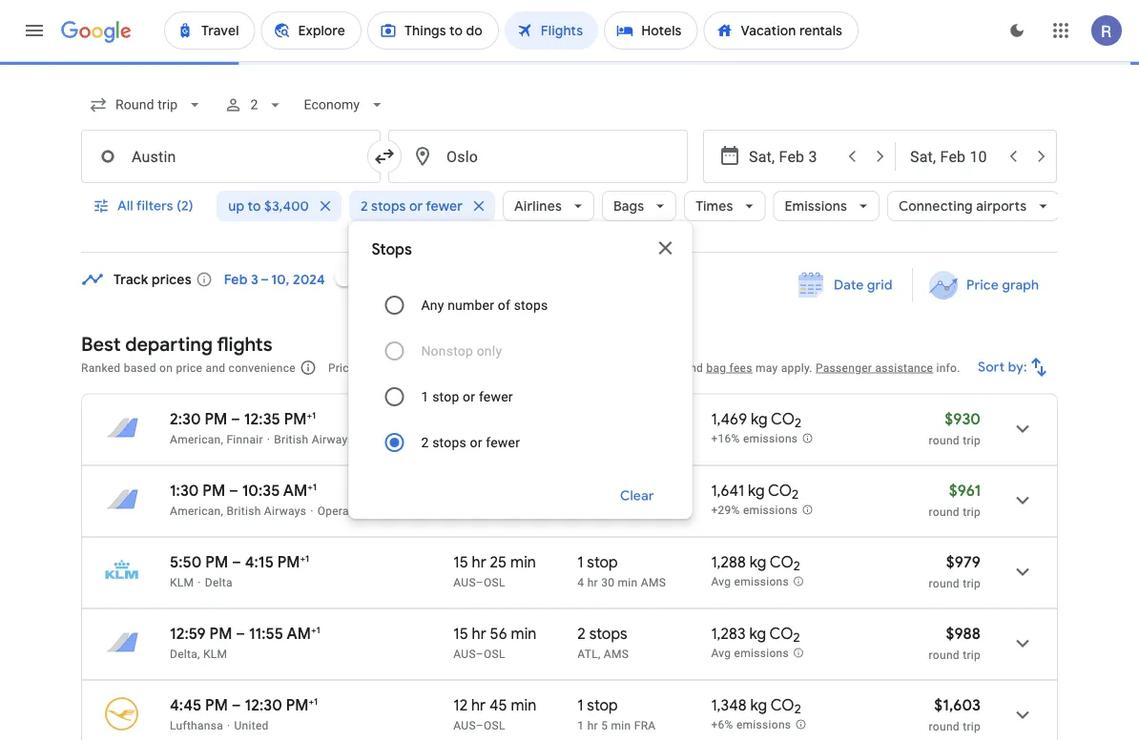 Task type: vqa. For each thing, say whether or not it's contained in the screenshot.
$979 round trip
yes



Task type: describe. For each thing, give the bounding box(es) containing it.
 image inside best departing flights main content
[[267, 433, 270, 446]]

prices
[[328, 361, 362, 375]]

price graph
[[967, 277, 1039, 294]]

+29% emissions
[[711, 504, 798, 517]]

2024
[[293, 271, 325, 288]]

930 US dollars text field
[[945, 409, 981, 429]]

close dialog image
[[654, 237, 677, 260]]

1 inside 2:30 pm – 12:35 pm + 1
[[312, 409, 316, 421]]

– left the "12:35"
[[231, 409, 241, 429]]

Return text field
[[911, 131, 998, 182]]

sort
[[979, 359, 1005, 376]]

bag
[[707, 361, 727, 375]]

Arrival time: 12:30 PM on  Sunday, February 4. text field
[[245, 696, 318, 715]]

learn more about ranking image
[[300, 359, 317, 377]]

round for $930
[[929, 434, 960, 447]]

co for 1,288
[[770, 553, 794, 572]]

required
[[407, 361, 451, 375]]

– left 4:15
[[232, 553, 241, 572]]

assistance
[[876, 361, 934, 375]]

+ for 10:35 am
[[308, 481, 313, 493]]

sort by:
[[979, 359, 1028, 376]]

ams inside 2 stops atl , ams
[[604, 648, 629, 661]]

2 stops flight. element for 1,283
[[578, 624, 628, 647]]

feb
[[224, 271, 248, 288]]

aus – osl
[[454, 433, 506, 446]]

,
[[598, 648, 601, 661]]

1 inside 5:50 pm – 4:15 pm + 1
[[305, 553, 309, 565]]

atl
[[578, 648, 598, 661]]

1 inside the stops option group
[[421, 389, 429, 405]]

$979 round trip
[[929, 553, 981, 590]]

1 inside 1:30 pm – 10:35 am + 1
[[313, 481, 317, 493]]

round for $988
[[929, 649, 960, 662]]

as
[[438, 504, 450, 518]]

979 US dollars text field
[[947, 553, 981, 572]]

1 finnair from the left
[[227, 433, 263, 446]]

grid
[[868, 277, 893, 294]]

swap origin and destination. image
[[373, 145, 396, 168]]

1 horizontal spatial airways
[[312, 433, 354, 446]]

1,469
[[711, 409, 747, 429]]

leaves austin-bergstrom international airport at 12:59 pm on saturday, february 3 and arrives at oslo airport at 11:55 am on sunday, february 4. element
[[170, 624, 320, 644]]

hr for 15 hr 56 min
[[472, 624, 487, 644]]

hr for 12 hr 45 min
[[471, 696, 486, 715]]

leaves austin-bergstrom international airport at 2:30 pm on saturday, february 3 and arrives at oslo airport at 12:35 pm on sunday, february 4. element
[[170, 409, 316, 429]]

– left 11:55
[[236, 624, 245, 644]]

emissions for 1,641
[[743, 504, 798, 517]]

$930
[[945, 409, 981, 429]]

co for 1,469
[[771, 409, 795, 429]]

$988
[[946, 624, 981, 644]]

date
[[834, 277, 864, 294]]

min inside 1 stop 1 hr 5 min fra
[[611, 719, 631, 733]]

Departure time: 5:50 PM. text field
[[170, 553, 228, 572]]

or inside popup button
[[409, 198, 423, 215]]

45
[[490, 696, 507, 715]]

nonstop only
[[421, 343, 502, 359]]

kg for 1,283
[[750, 624, 767, 644]]

main menu image
[[23, 19, 46, 42]]

american, for 1:30
[[170, 504, 223, 518]]

fewer inside popup button
[[426, 198, 462, 215]]

clear button
[[597, 473, 677, 519]]

+6% emissions
[[711, 719, 792, 732]]

2 stops flight. element for 1,641
[[578, 481, 628, 503]]

2 stops or fewer inside popup button
[[360, 198, 462, 215]]

11:55
[[249, 624, 284, 644]]

15 hr 25 min aus – osl
[[454, 553, 536, 589]]

stops
[[372, 240, 412, 260]]

number
[[448, 297, 494, 313]]

flights
[[217, 332, 273, 356]]

ams inside the "1 stop 4 hr 30 min ams"
[[641, 576, 666, 589]]

1,348
[[711, 696, 747, 715]]

2 inside the stops option group
[[421, 435, 429, 450]]

+ for 12:35 pm
[[307, 409, 312, 421]]

track
[[114, 271, 148, 288]]

hr inside the "1 stop 4 hr 30 min ams"
[[588, 576, 598, 589]]

airlines
[[514, 198, 562, 215]]

5
[[601, 719, 608, 733]]

co for 1,641
[[768, 481, 792, 501]]

any number of stops
[[421, 297, 548, 313]]

best departing flights main content
[[81, 254, 1058, 742]]

988 US dollars text field
[[946, 624, 981, 644]]

connecting airports
[[899, 198, 1027, 215]]

trip for $1,603
[[963, 720, 981, 733]]

pm up british airways
[[284, 409, 307, 429]]

1:30
[[170, 481, 199, 501]]

total duration 12 hr 45 min. element
[[454, 696, 578, 718]]

0 horizontal spatial for
[[494, 433, 510, 446]]

best departing flights
[[81, 332, 273, 356]]

1,288
[[711, 553, 746, 572]]

1 aus from the top
[[454, 433, 476, 446]]

1 left 5
[[578, 719, 584, 733]]

kg for 1,348
[[751, 696, 768, 715]]

Arrival time: 12:35 PM on  Sunday, February 4. text field
[[244, 409, 316, 429]]

56
[[490, 624, 507, 644]]

2 and from the left
[[684, 361, 704, 375]]

+ for 4:15 pm
[[300, 553, 305, 565]]

1,283 kg co 2
[[711, 624, 800, 646]]

1 horizontal spatial klm
[[203, 648, 228, 661]]

0 vertical spatial british
[[274, 433, 309, 446]]

layover (1 of 2) is a 44 min layover at dallas/fort worth international airport in dallas. layover (2 of 2) is a 1 hr 5 min layover at heathrow airport in london. element
[[578, 503, 702, 519]]

2 inside 1,641 kg co 2
[[792, 487, 799, 503]]

bags button
[[602, 183, 676, 229]]

convenience
[[229, 361, 296, 375]]

total duration 15 hr 25 min. element
[[454, 553, 578, 575]]

osl for 56
[[484, 648, 506, 661]]

1 inside 12:59 pm – 11:55 am + 1
[[316, 624, 320, 636]]

2 inside 2 stops lhr
[[578, 481, 586, 501]]

times
[[695, 198, 733, 215]]

1,288 kg co 2
[[711, 553, 801, 575]]

clear
[[620, 488, 654, 505]]

lhr
[[608, 504, 630, 518]]

nordic
[[432, 433, 468, 446]]

2 finnair from the left
[[513, 433, 550, 446]]

passenger
[[816, 361, 873, 375]]

1 stop flight. element for 15 hr 25 min
[[578, 553, 618, 575]]

round for $979
[[929, 577, 960, 590]]

stops inside 2 stops lhr
[[590, 481, 628, 501]]

1 osl from the top
[[484, 433, 506, 446]]

by:
[[1009, 359, 1028, 376]]

$1,603
[[935, 696, 981, 715]]

Arrival time: 11:55 AM on  Sunday, February 4. text field
[[249, 624, 320, 644]]

passenger assistance button
[[816, 361, 934, 375]]

12 hr 45 min aus – osl
[[454, 696, 537, 733]]

flight details. leaves austin-bergstrom international airport at 4:45 pm on saturday, february 3 and arrives at oslo airport at 12:30 pm on sunday, february 4. image
[[1000, 692, 1046, 738]]

only
[[477, 343, 502, 359]]

stops right of
[[514, 297, 548, 313]]

emissions for 1,469
[[743, 433, 798, 446]]

am for 11:55 am
[[287, 624, 311, 644]]

12
[[454, 696, 468, 715]]

prices
[[152, 271, 192, 288]]

$979
[[947, 553, 981, 572]]

$961
[[949, 481, 981, 501]]

pm up the lufthansa
[[205, 696, 228, 715]]

12:59 pm – 11:55 am + 1
[[170, 624, 320, 644]]

delta,
[[170, 648, 200, 661]]

date grid
[[834, 277, 893, 294]]

co for 1,348
[[771, 696, 795, 715]]

am for 10:35 am
[[283, 481, 308, 501]]

2 inside 1,283 kg co 2
[[794, 630, 800, 646]]

connecting airports button
[[887, 183, 1059, 229]]

pm right 12:30
[[286, 696, 309, 715]]

2 vertical spatial or
[[470, 435, 483, 450]]

leaves austin-bergstrom international airport at 5:50 pm on saturday, february 3 and arrives at oslo airport at 4:15 pm on sunday, february 4. element
[[170, 553, 309, 572]]

stops inside 2 stops atl , ams
[[590, 624, 628, 644]]

0 horizontal spatial klm
[[170, 576, 194, 589]]

connecting
[[899, 198, 973, 215]]

flight details. leaves austin-bergstrom international airport at 1:30 pm on saturday, february 3 and arrives at oslo airport at 10:35 am on sunday, february 4. image
[[1000, 478, 1046, 524]]

1 stop or fewer
[[421, 389, 513, 405]]

min for 12 hr 45 min
[[511, 696, 537, 715]]

2 stops or fewer button
[[349, 183, 495, 229]]

co for 1,283
[[770, 624, 794, 644]]

bags
[[613, 198, 644, 215]]

+16%
[[711, 433, 740, 446]]

1 down atl
[[578, 696, 584, 715]]

$988 round trip
[[929, 624, 981, 662]]

trip for $988
[[963, 649, 981, 662]]

2 stops or fewer inside the stops option group
[[421, 435, 520, 450]]

trip for $961
[[963, 505, 981, 519]]

all filters (2)
[[117, 198, 193, 215]]

pm up "delta, klm" at the left of the page
[[210, 624, 232, 644]]

layover (1 of 2) is a 1 hr 17 min layover at dallas/fort worth international airport in dallas. layover (2 of 2) is a 1 hr layover at helsinki airport in helsinki. element
[[578, 432, 702, 447]]

1603 US dollars text field
[[935, 696, 981, 715]]

kg for 1,469
[[751, 409, 768, 429]]

– inside 15 hr 56 min aus – osl
[[476, 648, 484, 661]]

– inside 12 hr 45 min aus – osl
[[476, 719, 484, 733]]

aus for 15 hr 25 min
[[454, 576, 476, 589]]

1 fees from the left
[[496, 361, 519, 375]]

american, for 2:30
[[170, 433, 223, 446]]

bag fees button
[[707, 361, 753, 375]]

2 inside 1,348 kg co 2
[[795, 702, 802, 718]]

lufthansa
[[170, 719, 223, 733]]



Task type: locate. For each thing, give the bounding box(es) containing it.
0 vertical spatial ams
[[641, 576, 666, 589]]

25
[[490, 553, 507, 572]]

min inside the "1 stop 4 hr 30 min ams"
[[618, 576, 638, 589]]

klm
[[170, 576, 194, 589], [203, 648, 228, 661]]

ranked based on price and convenience
[[81, 361, 296, 375]]

based
[[124, 361, 156, 375]]

round inside $988 round trip
[[929, 649, 960, 662]]

avg down 1,288
[[711, 576, 731, 589]]

finnair right the reg
[[513, 433, 550, 446]]

1 1 stop flight. element from the top
[[578, 553, 618, 575]]

price graph button
[[917, 268, 1055, 303]]

min right 5
[[611, 719, 631, 733]]

+ right 11:55
[[311, 624, 316, 636]]

track prices
[[114, 271, 192, 288]]

1 vertical spatial klm
[[203, 648, 228, 661]]

1 vertical spatial 15
[[454, 624, 468, 644]]

kg up +29% emissions
[[748, 481, 765, 501]]

0 vertical spatial by
[[417, 433, 429, 446]]

– up united
[[232, 696, 241, 715]]

4:45 pm – 12:30 pm + 1
[[170, 696, 318, 715]]

15 inside 15 hr 25 min aus – osl
[[454, 553, 468, 572]]

american,
[[170, 433, 223, 446], [170, 504, 223, 518]]

aus for 12 hr 45 min
[[454, 719, 476, 733]]

1 vertical spatial or
[[463, 389, 476, 405]]

– inside 15 hr 25 min aus – osl
[[476, 576, 484, 589]]

fewer
[[426, 198, 462, 215], [479, 389, 513, 405], [486, 435, 520, 450]]

co up +29% emissions
[[768, 481, 792, 501]]

None field
[[81, 88, 212, 122], [296, 88, 394, 122], [81, 88, 212, 122], [296, 88, 394, 122]]

5:50 pm – 4:15 pm + 1
[[170, 553, 309, 572]]

am
[[283, 481, 308, 501], [287, 624, 311, 644]]

emissions down 1,348 kg co 2
[[737, 719, 792, 732]]

flight details. leaves austin-bergstrom international airport at 2:30 pm on saturday, february 3 and arrives at oslo airport at 12:35 pm on sunday, february 4. image
[[1000, 406, 1046, 452]]

1 horizontal spatial finnair
[[513, 433, 550, 446]]

2 inside 1,469 kg co 2
[[795, 415, 802, 432]]

osl inside 15 hr 25 min aus – osl
[[484, 576, 506, 589]]

+ inside 5:50 pm – 4:15 pm + 1
[[300, 553, 305, 565]]

hr inside 15 hr 56 min aus – osl
[[472, 624, 487, 644]]

price
[[176, 361, 203, 375]]

15 hr 56 min aus – osl
[[454, 624, 537, 661]]

1 vertical spatial avg
[[711, 647, 731, 661]]

2 avg emissions from the top
[[711, 647, 789, 661]]

Departure time: 1:30 PM. text field
[[170, 481, 225, 501]]

loading results progress bar
[[0, 61, 1140, 65]]

1 and from the left
[[206, 361, 226, 375]]

min right 25
[[511, 553, 536, 572]]

emissions for 1,288
[[734, 576, 789, 589]]

avg for 1,288
[[711, 576, 731, 589]]

and left bag
[[684, 361, 704, 375]]

pm right 4:15
[[277, 553, 300, 572]]

kg inside 1,348 kg co 2
[[751, 696, 768, 715]]

+ for 11:55 am
[[311, 624, 316, 636]]

2 stops flight. element up ,
[[578, 624, 628, 647]]

optional
[[590, 361, 635, 375]]

4 aus from the top
[[454, 719, 476, 733]]

trip down $988 on the bottom right of the page
[[963, 649, 981, 662]]

4 round from the top
[[929, 649, 960, 662]]

0 vertical spatial avg
[[711, 576, 731, 589]]

delta
[[205, 576, 233, 589]]

1,283
[[711, 624, 746, 644]]

any
[[421, 297, 444, 313]]

emissions for 1,348
[[737, 719, 792, 732]]

+ down 'only'
[[486, 361, 493, 375]]

on
[[159, 361, 173, 375]]

and
[[206, 361, 226, 375], [684, 361, 704, 375]]

0 horizontal spatial finnair
[[227, 433, 263, 446]]

envoy
[[385, 504, 416, 518]]

stop inside the "1 stop 4 hr 30 min ams"
[[587, 553, 618, 572]]

2 american, from the top
[[170, 504, 223, 518]]

1 vertical spatial airways
[[264, 504, 307, 518]]

5 trip from the top
[[963, 720, 981, 733]]

1 horizontal spatial fees
[[730, 361, 753, 375]]

1 vertical spatial for
[[494, 433, 510, 446]]

hr inside 12 hr 45 min aus – osl
[[471, 696, 486, 715]]

round down $930 at the right bottom of the page
[[929, 434, 960, 447]]

Arrival time: 10:35 AM on  Sunday, February 4. text field
[[242, 481, 317, 501]]

emissions down 1,641 kg co 2
[[743, 504, 798, 517]]

round down $988 on the bottom right of the page
[[929, 649, 960, 662]]

trip
[[963, 434, 981, 447], [963, 505, 981, 519], [963, 577, 981, 590], [963, 649, 981, 662], [963, 720, 981, 733]]

osl down 25
[[484, 576, 506, 589]]

best
[[81, 332, 121, 356]]

fees right bag
[[730, 361, 753, 375]]

fees down 'only'
[[496, 361, 519, 375]]

avg for 1,283
[[711, 647, 731, 661]]

12:59
[[170, 624, 206, 644]]

1 inside 4:45 pm – 12:30 pm + 1
[[314, 696, 318, 708]]

1 round from the top
[[929, 434, 960, 447]]

aus down total duration 15 hr 25 min. element
[[454, 576, 476, 589]]

0 horizontal spatial fees
[[496, 361, 519, 375]]

0 vertical spatial for
[[522, 361, 537, 375]]

+29%
[[711, 504, 740, 517]]

+ inside 2:30 pm – 12:35 pm + 1
[[307, 409, 312, 421]]

3 – 10,
[[251, 271, 290, 288]]

stops
[[371, 198, 406, 215], [514, 297, 548, 313], [433, 435, 467, 450], [590, 481, 628, 501], [590, 624, 628, 644]]

1,641 kg co 2
[[711, 481, 799, 503]]

eagle
[[508, 504, 537, 518]]

osl down 56
[[484, 648, 506, 661]]

2:30
[[170, 409, 201, 429]]

1 right 11:55
[[316, 624, 320, 636]]

co inside 1,288 kg co 2
[[770, 553, 794, 572]]

2 avg from the top
[[711, 647, 731, 661]]

0 vertical spatial avg emissions
[[711, 576, 789, 589]]

0 horizontal spatial airways
[[264, 504, 307, 518]]

1 vertical spatial am
[[287, 624, 311, 644]]

2 stops or fewer down the 1 stop or fewer
[[421, 435, 520, 450]]

taxes
[[454, 361, 483, 375]]

2 trip from the top
[[963, 505, 981, 519]]

kg right 1,288
[[750, 553, 767, 572]]

kg inside 1,288 kg co 2
[[750, 553, 767, 572]]

3 trip from the top
[[963, 577, 981, 590]]

aus inside 15 hr 25 min aus – osl
[[454, 576, 476, 589]]

0 vertical spatial 2 stops or fewer
[[360, 198, 462, 215]]

1 vertical spatial ams
[[604, 648, 629, 661]]

0 vertical spatial american,
[[170, 433, 223, 446]]

osl down 45 at the left bottom of page
[[484, 719, 506, 733]]

emissions
[[785, 198, 847, 215]]

+ inside 1:30 pm – 10:35 am + 1
[[308, 481, 313, 493]]

1 15 from the top
[[454, 553, 468, 572]]

stops up ,
[[590, 624, 628, 644]]

avg emissions for 1,288
[[711, 576, 789, 589]]

round down '$961'
[[929, 505, 960, 519]]

1 2 stops flight. element from the top
[[578, 481, 628, 503]]

3 aus from the top
[[454, 648, 476, 661]]

stop inside option group
[[433, 389, 460, 405]]

0 horizontal spatial british
[[227, 504, 261, 518]]

min for 15 hr 25 min
[[511, 553, 536, 572]]

change appearance image
[[995, 8, 1040, 53]]

kg inside 1,469 kg co 2
[[751, 409, 768, 429]]

10:35
[[242, 481, 280, 501]]

None search field
[[81, 82, 1059, 519]]

trip for $979
[[963, 577, 981, 590]]

1 vertical spatial british
[[227, 504, 261, 518]]

+16% emissions
[[711, 433, 798, 446]]

2 inside 1,288 kg co 2
[[794, 559, 801, 575]]

0 horizontal spatial by
[[369, 504, 382, 518]]

layover (1 of 1) is a 1 hr 5 min layover at frankfurt am main airport in frankfurt. element
[[578, 718, 702, 733]]

1 vertical spatial operated
[[317, 504, 366, 518]]

reg
[[471, 433, 491, 446]]

None text field
[[81, 130, 381, 183], [388, 130, 688, 183], [81, 130, 381, 183], [388, 130, 688, 183]]

klm down 12:59 pm text box
[[203, 648, 228, 661]]

operated left envoy
[[317, 504, 366, 518]]

2 round from the top
[[929, 505, 960, 519]]

Departure text field
[[749, 131, 837, 182]]

nonstop
[[421, 343, 473, 359]]

charges
[[638, 361, 681, 375]]

2 15 from the top
[[454, 624, 468, 644]]

avg emissions for 1,283
[[711, 647, 789, 661]]

kg for 1,288
[[750, 553, 767, 572]]

pm right 1:30
[[203, 481, 225, 501]]

emissions for 1,283
[[734, 647, 789, 661]]

osl inside 12 hr 45 min aus – osl
[[484, 719, 506, 733]]

2 vertical spatial stop
[[587, 696, 618, 715]]

1 horizontal spatial for
[[522, 361, 537, 375]]

1 vertical spatial 2 stops or fewer
[[421, 435, 520, 450]]

none search field containing stops
[[81, 82, 1059, 519]]

co inside 1,469 kg co 2
[[771, 409, 795, 429]]

1 horizontal spatial by
[[417, 433, 429, 446]]

+ inside 12:59 pm – 11:55 am + 1
[[311, 624, 316, 636]]

15 for 15 hr 56 min
[[454, 624, 468, 644]]

by for envoy
[[369, 504, 382, 518]]

1 stop flight. element up the '30'
[[578, 553, 618, 575]]

1 right 12:30
[[314, 696, 318, 708]]

ranked
[[81, 361, 121, 375]]

aus inside 12 hr 45 min aus – osl
[[454, 719, 476, 733]]

leaves austin-bergstrom international airport at 4:45 pm on saturday, february 3 and arrives at oslo airport at 12:30 pm on sunday, february 4. element
[[170, 696, 318, 715]]

2 stops or fewer up stops
[[360, 198, 462, 215]]

0 vertical spatial stop
[[433, 389, 460, 405]]

layover (1 of 2) is a 1 hr 23 min layover at hartsfield-jackson atlanta international airport in atlanta. layover (2 of 2) is a 2 hr 15 min layover at amsterdam airport schiphol in amsterdam. element
[[578, 647, 702, 662]]

avg emissions
[[711, 576, 789, 589], [711, 647, 789, 661]]

1 inside the "1 stop 4 hr 30 min ams"
[[578, 553, 584, 572]]

operated for operated by nordic reg for finnair
[[365, 433, 414, 446]]

1 stop flight. element for 12 hr 45 min
[[578, 696, 618, 718]]

min right the '30'
[[618, 576, 638, 589]]

0 vertical spatial 15
[[454, 553, 468, 572]]

trip down the $1,603 text field
[[963, 720, 981, 733]]

+ right 12:30
[[309, 696, 314, 708]]

pm up american, finnair
[[205, 409, 227, 429]]

osl right the nordic at the left
[[484, 433, 506, 446]]

united
[[234, 719, 269, 733]]

2:30 pm – 12:35 pm + 1
[[170, 409, 316, 429]]

trip inside $930 round trip
[[963, 434, 981, 447]]

15 left 56
[[454, 624, 468, 644]]

british
[[274, 433, 309, 446], [227, 504, 261, 518]]

layover (1 of 1) is a 4 hr 30 min layover at amsterdam airport schiphol in amsterdam. element
[[578, 575, 702, 590]]

2 stops lhr
[[578, 481, 630, 518]]

12:30
[[245, 696, 282, 715]]

3 round from the top
[[929, 577, 960, 590]]

co inside 1,641 kg co 2
[[768, 481, 792, 501]]

round down the $1,603 text field
[[929, 720, 960, 733]]

min for 15 hr 56 min
[[511, 624, 537, 644]]

stop down required
[[433, 389, 460, 405]]

osl inside 15 hr 56 min aus – osl
[[484, 648, 506, 661]]

round inside $979 round trip
[[929, 577, 960, 590]]

1 vertical spatial stop
[[587, 553, 618, 572]]

airways down arrival time: 12:35 pm on  sunday, february 4. text box
[[312, 433, 354, 446]]

2 stops flight. element
[[578, 481, 628, 503], [578, 624, 628, 647]]

learn more about tracked prices image
[[195, 271, 213, 288]]

airlines button
[[502, 183, 594, 229]]

co right 1,283
[[770, 624, 794, 644]]

2 inside 2 stops atl , ams
[[578, 624, 586, 644]]

flight details. leaves austin-bergstrom international airport at 5:50 pm on saturday, february 3 and arrives at oslo airport at 4:15 pm on sunday, february 4. image
[[1000, 549, 1046, 595]]

+ inside 4:45 pm – 12:30 pm + 1
[[309, 696, 314, 708]]

0 horizontal spatial and
[[206, 361, 226, 375]]

prices include required taxes + fees for 2 adults. optional charges and bag fees may apply. passenger assistance
[[328, 361, 934, 375]]

2 vertical spatial fewer
[[486, 435, 520, 450]]

pm up delta
[[206, 553, 228, 572]]

klm down 5:50
[[170, 576, 194, 589]]

osl for 45
[[484, 719, 506, 733]]

1 horizontal spatial and
[[684, 361, 704, 375]]

for left adults.
[[522, 361, 537, 375]]

of
[[498, 297, 511, 313]]

1 stop 1 hr 5 min fra
[[578, 696, 656, 733]]

emissions down 1,288 kg co 2
[[734, 576, 789, 589]]

Departure time: 4:45 PM. text field
[[170, 696, 228, 715]]

0 vertical spatial or
[[409, 198, 423, 215]]

ams right the '30'
[[641, 576, 666, 589]]

by for nordic
[[417, 433, 429, 446]]

1 up british airways
[[312, 409, 316, 421]]

american, down 1:30 pm text box
[[170, 504, 223, 518]]

stops left the reg
[[433, 435, 467, 450]]

trip inside $1,603 round trip
[[963, 720, 981, 733]]

2 button
[[216, 82, 292, 128]]

trip inside $979 round trip
[[963, 577, 981, 590]]

min inside 15 hr 56 min aus – osl
[[511, 624, 537, 644]]

trip down 979 us dollars text field
[[963, 577, 981, 590]]

operated left the nordic at the left
[[365, 433, 414, 446]]

filters
[[136, 198, 173, 215]]

and right price
[[206, 361, 226, 375]]

1 trip from the top
[[963, 434, 981, 447]]

0 vertical spatial klm
[[170, 576, 194, 589]]

(2)
[[177, 198, 193, 215]]

delta, klm
[[170, 648, 228, 661]]

co right 1,288
[[770, 553, 794, 572]]

by left envoy
[[369, 504, 382, 518]]

all
[[117, 198, 133, 215]]

for
[[522, 361, 537, 375], [494, 433, 510, 446]]

2 aus from the top
[[454, 576, 476, 589]]

trip inside $961 round trip
[[963, 505, 981, 519]]

aus down the 1 stop or fewer
[[454, 433, 476, 446]]

1 down british airways
[[313, 481, 317, 493]]

price
[[967, 277, 999, 294]]

2 stops or fewer
[[360, 198, 462, 215], [421, 435, 520, 450]]

stop for 15 hr 25 min
[[587, 553, 618, 572]]

to
[[247, 198, 261, 215]]

1 vertical spatial 2 stops flight. element
[[578, 624, 628, 647]]

2 fees from the left
[[730, 361, 753, 375]]

or right the nordic at the left
[[470, 435, 483, 450]]

stop up the '30'
[[587, 553, 618, 572]]

kg inside 1,641 kg co 2
[[748, 481, 765, 501]]

min inside 12 hr 45 min aus – osl
[[511, 696, 537, 715]]

adults.
[[550, 361, 587, 375]]

co inside 1,283 kg co 2
[[770, 624, 794, 644]]

round inside $961 round trip
[[929, 505, 960, 519]]

kg for 1,641
[[748, 481, 765, 501]]

stop inside 1 stop 1 hr 5 min fra
[[587, 696, 618, 715]]

0 vertical spatial airways
[[312, 433, 354, 446]]

2 osl from the top
[[484, 576, 506, 589]]

+ up british airways
[[307, 409, 312, 421]]

stops up stops
[[371, 198, 406, 215]]

am right 11:55
[[287, 624, 311, 644]]

1 horizontal spatial british
[[274, 433, 309, 446]]

trip for $930
[[963, 434, 981, 447]]

find the best price region
[[81, 254, 1058, 318]]

0 horizontal spatial ams
[[604, 648, 629, 661]]

american, down 2:30 pm text box
[[170, 433, 223, 446]]

fewer down taxes
[[479, 389, 513, 405]]

961 US dollars text field
[[949, 481, 981, 501]]

– right the nordic at the left
[[476, 433, 484, 446]]

0 vertical spatial fewer
[[426, 198, 462, 215]]

am right 10:35
[[283, 481, 308, 501]]

stop for 12 hr 45 min
[[587, 696, 618, 715]]

flight details. leaves austin-bergstrom international airport at 12:59 pm on saturday, february 3 and arrives at oslo airport at 11:55 am on sunday, february 4. image
[[1000, 621, 1046, 667]]

operated for operated by envoy air as american eagle
[[317, 504, 366, 518]]

or up stops
[[409, 198, 423, 215]]

fra
[[634, 719, 656, 733]]

15 left 25
[[454, 553, 468, 572]]

Departure time: 12:59 PM. text field
[[170, 624, 232, 644]]

may
[[756, 361, 778, 375]]

trip down $930 text box
[[963, 434, 981, 447]]

operated by envoy air as american eagle
[[317, 504, 537, 518]]

british airways
[[274, 433, 354, 446]]

avg emissions down 1,288 kg co 2
[[711, 576, 789, 589]]

1 right 4:15
[[305, 553, 309, 565]]

stops inside popup button
[[371, 198, 406, 215]]

Departure time: 2:30 PM. text field
[[170, 409, 227, 429]]

+ for 12:30 pm
[[309, 696, 314, 708]]

1 american, from the top
[[170, 433, 223, 446]]

round inside $1,603 round trip
[[929, 720, 960, 733]]

1 up 4
[[578, 553, 584, 572]]

stop up 5
[[587, 696, 618, 715]]

hr for 15 hr 25 min
[[472, 553, 487, 572]]

0 vertical spatial 1 stop flight. element
[[578, 553, 618, 575]]

min right 45 at the left bottom of page
[[511, 696, 537, 715]]

0 vertical spatial 2 stops flight. element
[[578, 481, 628, 503]]

aus
[[454, 433, 476, 446], [454, 576, 476, 589], [454, 648, 476, 661], [454, 719, 476, 733]]

2 1 stop flight. element from the top
[[578, 696, 618, 718]]

1,348 kg co 2
[[711, 696, 802, 718]]

kg right 1,283
[[750, 624, 767, 644]]

include
[[365, 361, 404, 375]]

1 vertical spatial 1 stop flight. element
[[578, 696, 618, 718]]

5:50
[[170, 553, 202, 572]]

0 vertical spatial am
[[283, 481, 308, 501]]

avg down 1,283
[[711, 647, 731, 661]]

times button
[[684, 183, 766, 229]]

1 vertical spatial avg emissions
[[711, 647, 789, 661]]

15 inside 15 hr 56 min aus – osl
[[454, 624, 468, 644]]

3 osl from the top
[[484, 648, 506, 661]]

1 down required
[[421, 389, 429, 405]]

5 round from the top
[[929, 720, 960, 733]]

– up american, british airways
[[229, 481, 238, 501]]

min right 56
[[511, 624, 537, 644]]

kg up +16% emissions
[[751, 409, 768, 429]]

hr inside 15 hr 25 min aus – osl
[[472, 553, 487, 572]]

1 avg from the top
[[711, 576, 731, 589]]

kg inside 1,283 kg co 2
[[750, 624, 767, 644]]

+ down british airways
[[308, 481, 313, 493]]

ams right ,
[[604, 648, 629, 661]]

round for $961
[[929, 505, 960, 519]]

– down total duration 15 hr 25 min. element
[[476, 576, 484, 589]]

1 vertical spatial american,
[[170, 504, 223, 518]]

15 for 15 hr 25 min
[[454, 553, 468, 572]]

apply.
[[781, 361, 813, 375]]

co up +6% emissions
[[771, 696, 795, 715]]

1 stop flight. element
[[578, 553, 618, 575], [578, 696, 618, 718]]

 image
[[267, 433, 270, 446]]

aus inside 15 hr 56 min aus – osl
[[454, 648, 476, 661]]

4 trip from the top
[[963, 649, 981, 662]]

1 avg emissions from the top
[[711, 576, 789, 589]]

aus for 15 hr 56 min
[[454, 648, 476, 661]]

fewer left "airlines" at the left top
[[426, 198, 462, 215]]

osl for 25
[[484, 576, 506, 589]]

kg up +6% emissions
[[751, 696, 768, 715]]

4:45
[[170, 696, 202, 715]]

airports
[[976, 198, 1027, 215]]

min inside 15 hr 25 min aus – osl
[[511, 553, 536, 572]]

hr left 56
[[472, 624, 487, 644]]

by left the nordic at the left
[[417, 433, 429, 446]]

trip inside $988 round trip
[[963, 649, 981, 662]]

+ right 4:15
[[300, 553, 305, 565]]

co up +16% emissions
[[771, 409, 795, 429]]

trip down '$961'
[[963, 505, 981, 519]]

all filters (2) button
[[81, 183, 209, 229]]

hr inside 1 stop 1 hr 5 min fra
[[588, 719, 598, 733]]

+6%
[[711, 719, 734, 732]]

1 vertical spatial by
[[369, 504, 382, 518]]

1 vertical spatial fewer
[[479, 389, 513, 405]]

airways
[[312, 433, 354, 446], [264, 504, 307, 518]]

emissions button
[[773, 183, 880, 229]]

1 stop flight. element up 5
[[578, 696, 618, 718]]

finnair down leaves austin-bergstrom international airport at 2:30 pm on saturday, february 3 and arrives at oslo airport at 12:35 pm on sunday, february 4. element
[[227, 433, 263, 446]]

4 osl from the top
[[484, 719, 506, 733]]

stops option group
[[372, 283, 669, 466]]

1 horizontal spatial ams
[[641, 576, 666, 589]]

Arrival time: 4:15 PM on  Sunday, February 4. text field
[[245, 553, 309, 572]]

total duration 15 hr 56 min. element
[[454, 624, 578, 647]]

0 vertical spatial operated
[[365, 433, 414, 446]]

leaves austin-bergstrom international airport at 1:30 pm on saturday, february 3 and arrives at oslo airport at 10:35 am on sunday, february 4. element
[[170, 481, 317, 501]]

emissions
[[743, 433, 798, 446], [743, 504, 798, 517], [734, 576, 789, 589], [734, 647, 789, 661], [737, 719, 792, 732]]

co inside 1,348 kg co 2
[[771, 696, 795, 715]]

round inside $930 round trip
[[929, 434, 960, 447]]

2 2 stops flight. element from the top
[[578, 624, 628, 647]]

$1,603 round trip
[[929, 696, 981, 733]]

round for $1,603
[[929, 720, 960, 733]]

stops up the lhr
[[590, 481, 628, 501]]

or down taxes
[[463, 389, 476, 405]]



